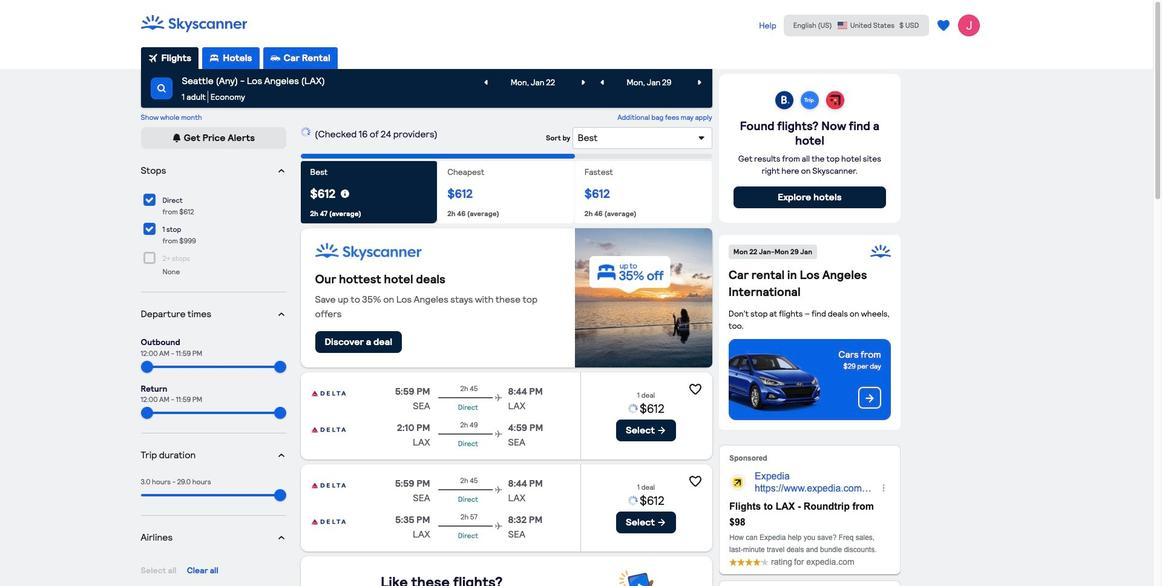Task type: describe. For each thing, give the bounding box(es) containing it.
1 save flight from seattle to los angeles international image from the top
[[688, 382, 703, 397]]

2 rtl support__mdkxy image from the left
[[579, 78, 588, 87]]

trip.com element
[[797, 88, 823, 114]]

1 flipped__yjyym image from the top
[[276, 309, 286, 319]]

2 horizontal spatial rtl support__mdkxy image
[[695, 78, 705, 87]]

Direct checkbox
[[143, 194, 155, 206]]

rtl support__ywe2m image for first the save flight from seattle to los angeles international image
[[657, 426, 667, 435]]

desktop__njgyo image
[[270, 53, 280, 63]]

booking.com element
[[772, 88, 797, 114]]

active__n2u0z image
[[148, 53, 158, 63]]

1 stop checkbox
[[143, 223, 155, 235]]

4 delta image from the top
[[310, 513, 347, 531]]

Monday, January 29, 2024 text field
[[610, 71, 689, 93]]

learn more image
[[341, 189, 350, 198]]

1 flipped__yjyym image from the top
[[276, 166, 286, 176]]

desktop__njgyo image
[[210, 53, 219, 63]]

2 flipped__yjyym image from the top
[[276, 451, 286, 460]]

1 horizontal spatial rtl support__mdkxy image
[[597, 78, 607, 87]]

1 rtl support__mdkxy image from the left
[[481, 78, 491, 87]]

hotels.com image
[[823, 88, 848, 114]]



Task type: vqa. For each thing, say whether or not it's contained in the screenshot.
1st COUNTRY, CITY OR AIRPORT text box from left
no



Task type: locate. For each thing, give the bounding box(es) containing it.
Monday, January 22, 2024 text field
[[494, 71, 573, 93]]

booking.com image
[[772, 88, 797, 114]]

rtl support__ywe2m image for second the save flight from seattle to los angeles international image
[[657, 518, 667, 527]]

0 vertical spatial flipped__yjyym image
[[276, 166, 286, 176]]

rtl support__mdkxy image down active__n2u0z image
[[157, 84, 166, 93]]

2+ stops checkbox
[[143, 252, 155, 264]]

rtl support__mdkxy image right monday, january 22, 2024 text box
[[579, 78, 588, 87]]

flipped__yjyym image
[[276, 166, 286, 176], [276, 533, 286, 543]]

rtl support__mdkxy image
[[597, 78, 607, 87], [695, 78, 705, 87], [157, 84, 166, 93]]

2 save flight from seattle to los angeles international image from the top
[[688, 474, 703, 489]]

0 vertical spatial rtl support__ywe2m image
[[172, 133, 182, 143]]

rtl support__mdkxy image left monday, january 22, 2024 text box
[[481, 78, 491, 87]]

1 vertical spatial flipped__yjyym image
[[276, 451, 286, 460]]

None field
[[141, 69, 712, 108]]

rtl support__zwuwn image
[[865, 393, 875, 404]]

1 delta image from the top
[[310, 385, 347, 403]]

0 horizontal spatial rtl support__mdkxy image
[[481, 78, 491, 87]]

2 vertical spatial rtl support__ywe2m image
[[657, 518, 667, 527]]

rtl support__mdkxy image left monday, january 29, 2024 text field at the top right of page
[[597, 78, 607, 87]]

1 horizontal spatial rtl support__mdkxy image
[[579, 78, 588, 87]]

1 vertical spatial rtl support__ywe2m image
[[657, 426, 667, 435]]

0 vertical spatial save flight from seattle to los angeles international image
[[688, 382, 703, 397]]

us image
[[837, 21, 848, 30]]

0 vertical spatial flipped__yjyym image
[[276, 309, 286, 319]]

1 vertical spatial flipped__yjyym image
[[276, 533, 286, 543]]

slider
[[141, 361, 153, 373], [274, 361, 286, 373], [141, 407, 153, 419], [274, 407, 286, 419], [274, 489, 286, 502]]

hotels.com element
[[823, 88, 848, 114]]

progress bar
[[301, 154, 712, 159]]

0 horizontal spatial rtl support__mdkxy image
[[157, 84, 166, 93]]

delta image
[[310, 385, 347, 403], [310, 421, 347, 439], [310, 477, 347, 495], [310, 513, 347, 531]]

rtl support__mdkxy image right monday, january 29, 2024 text field at the top right of page
[[695, 78, 705, 87]]

flipped__yjyym image
[[276, 309, 286, 319], [276, 451, 286, 460]]

rtl support__mdkxy image
[[481, 78, 491, 87], [579, 78, 588, 87]]

account image
[[958, 15, 980, 36]]

rtl support__ywe2m image
[[172, 133, 182, 143], [657, 426, 667, 435], [657, 518, 667, 527]]

2 flipped__yjyym image from the top
[[276, 533, 286, 543]]

2 delta image from the top
[[310, 421, 347, 439]]

save flight from seattle to los angeles international image
[[688, 382, 703, 397], [688, 474, 703, 489]]

car rental in los angeles international image
[[729, 346, 824, 417]]

3 delta image from the top
[[310, 477, 347, 495]]

trip.com image
[[797, 88, 823, 114]]

1 vertical spatial save flight from seattle to los angeles international image
[[688, 474, 703, 489]]



